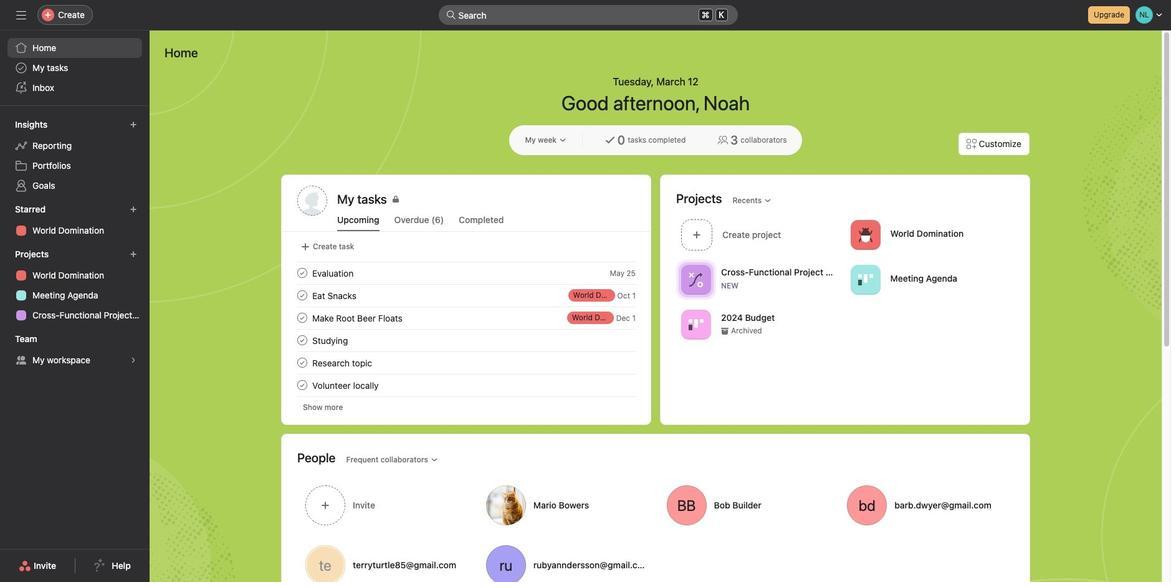 Task type: locate. For each thing, give the bounding box(es) containing it.
1 mark complete checkbox from the top
[[295, 288, 310, 303]]

0 vertical spatial mark complete image
[[295, 288, 310, 303]]

starred element
[[0, 198, 150, 243]]

Mark complete checkbox
[[295, 288, 310, 303], [295, 311, 310, 326], [295, 333, 310, 348]]

mark complete image
[[295, 288, 310, 303], [295, 311, 310, 326], [295, 356, 310, 370]]

mark complete image for second mark complete option from the bottom
[[295, 356, 310, 370]]

2 mark complete image from the top
[[295, 333, 310, 348]]

1 mark complete image from the top
[[295, 288, 310, 303]]

Mark complete checkbox
[[295, 266, 310, 281], [295, 356, 310, 370], [295, 378, 310, 393]]

prominent image
[[446, 10, 456, 20]]

2 vertical spatial mark complete image
[[295, 378, 310, 393]]

1 vertical spatial mark complete image
[[295, 333, 310, 348]]

1 vertical spatial mark complete checkbox
[[295, 356, 310, 370]]

0 vertical spatial mark complete checkbox
[[295, 288, 310, 303]]

2 vertical spatial mark complete checkbox
[[295, 333, 310, 348]]

1 mark complete checkbox from the top
[[295, 266, 310, 281]]

0 vertical spatial mark complete checkbox
[[295, 266, 310, 281]]

board image
[[689, 317, 704, 332]]

mark complete image
[[295, 266, 310, 281], [295, 333, 310, 348], [295, 378, 310, 393]]

1 vertical spatial mark complete image
[[295, 311, 310, 326]]

mark complete image for third mark complete option from the bottom
[[295, 266, 310, 281]]

projects element
[[0, 243, 150, 328]]

2 vertical spatial mark complete image
[[295, 356, 310, 370]]

2 mark complete checkbox from the top
[[295, 356, 310, 370]]

see details, my workspace image
[[130, 357, 137, 364]]

2 mark complete checkbox from the top
[[295, 311, 310, 326]]

hide sidebar image
[[16, 10, 26, 20]]

mark complete image for 2nd mark complete checkbox from the top
[[295, 311, 310, 326]]

mark complete image for first mark complete checkbox
[[295, 288, 310, 303]]

3 mark complete image from the top
[[295, 378, 310, 393]]

None field
[[439, 5, 738, 25]]

2 vertical spatial mark complete checkbox
[[295, 378, 310, 393]]

1 mark complete image from the top
[[295, 266, 310, 281]]

1 vertical spatial mark complete checkbox
[[295, 311, 310, 326]]

0 vertical spatial mark complete image
[[295, 266, 310, 281]]

2 mark complete image from the top
[[295, 311, 310, 326]]

new insights image
[[130, 121, 137, 128]]

3 mark complete image from the top
[[295, 356, 310, 370]]



Task type: vqa. For each thing, say whether or not it's contained in the screenshot.
Insights element
yes



Task type: describe. For each thing, give the bounding box(es) containing it.
bug image
[[859, 227, 873, 242]]

insights element
[[0, 114, 150, 198]]

3 mark complete checkbox from the top
[[295, 378, 310, 393]]

line_and_symbols image
[[689, 272, 704, 287]]

mark complete image for 1st mark complete checkbox from the bottom
[[295, 333, 310, 348]]

3 mark complete checkbox from the top
[[295, 333, 310, 348]]

mark complete image for 1st mark complete option from the bottom of the page
[[295, 378, 310, 393]]

add profile photo image
[[297, 186, 327, 216]]

global element
[[0, 31, 150, 105]]

board image
[[859, 272, 873, 287]]

Search tasks, projects, and more text field
[[439, 5, 738, 25]]

new project or portfolio image
[[130, 251, 137, 258]]

teams element
[[0, 328, 150, 373]]

add items to starred image
[[130, 206, 137, 213]]



